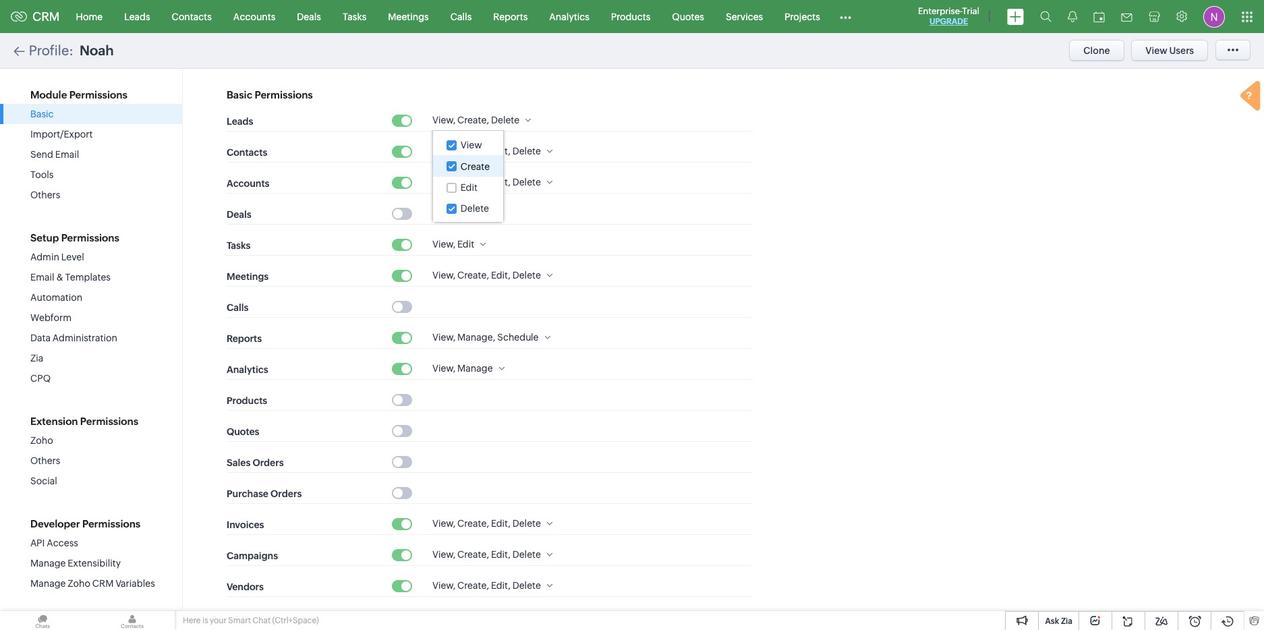 Task type: describe. For each thing, give the bounding box(es) containing it.
1 horizontal spatial leads
[[227, 116, 253, 127]]

1 vertical spatial tasks
[[227, 240, 251, 251]]

home
[[76, 11, 103, 22]]

ask
[[1046, 617, 1060, 626]]

quotes link
[[661, 0, 715, 33]]

delete for invoices
[[513, 518, 541, 529]]

0 vertical spatial email
[[55, 149, 79, 160]]

email & templates
[[30, 272, 111, 283]]

view, create, edit, delete for campaigns
[[433, 549, 541, 560]]

view, create, edit, delete for contacts
[[433, 146, 541, 157]]

chat
[[253, 616, 271, 626]]

create, for accounts
[[458, 177, 489, 188]]

data
[[30, 333, 51, 343]]

0 horizontal spatial deals
[[227, 209, 252, 220]]

home link
[[65, 0, 113, 33]]

products link
[[600, 0, 661, 33]]

view, manage, schedule
[[433, 332, 539, 343]]

basic for basic permissions
[[227, 89, 253, 101]]

1 vertical spatial zoho
[[68, 578, 90, 589]]

templates
[[65, 272, 111, 283]]

permissions for setup permissions
[[61, 232, 119, 244]]

view, for tasks
[[433, 239, 456, 250]]

1 vertical spatial calls
[[227, 302, 249, 313]]

send
[[30, 149, 53, 160]]

basic for basic
[[30, 109, 54, 119]]

delete for campaigns
[[513, 549, 541, 560]]

1 vertical spatial edit
[[458, 239, 474, 250]]

Other Modules field
[[831, 6, 860, 27]]

view, create, delete
[[433, 115, 520, 126]]

edit, for contacts
[[491, 146, 511, 157]]

create, for leads
[[458, 115, 489, 126]]

create, for meetings
[[458, 270, 489, 281]]

create, for vendors
[[458, 580, 489, 591]]

services link
[[715, 0, 774, 33]]

1 horizontal spatial quotes
[[672, 11, 704, 22]]

noah
[[80, 43, 114, 58]]

1 others from the top
[[30, 190, 60, 200]]

1 vertical spatial analytics
[[227, 364, 268, 375]]

accounts link
[[223, 0, 286, 33]]

0 horizontal spatial meetings
[[227, 271, 269, 282]]

profile
[[29, 43, 69, 58]]

users
[[1170, 45, 1194, 56]]

permissions for developer permissions
[[82, 518, 141, 530]]

clone
[[1084, 45, 1110, 56]]

send email
[[30, 149, 79, 160]]

orders for purchase orders
[[271, 488, 302, 499]]

schedule
[[497, 332, 539, 343]]

create menu image
[[1007, 8, 1024, 25]]

1 vertical spatial accounts
[[227, 178, 270, 189]]

campaigns
[[227, 550, 278, 561]]

data administration
[[30, 333, 117, 343]]

ask zia
[[1046, 617, 1073, 626]]

view, for reports
[[433, 332, 456, 343]]

here
[[183, 616, 201, 626]]

manage,
[[458, 332, 496, 343]]

create, for contacts
[[458, 146, 489, 157]]

leads link
[[113, 0, 161, 33]]

trial
[[963, 6, 980, 16]]

view users
[[1146, 45, 1194, 56]]

delete for contacts
[[513, 146, 541, 157]]

module permissions
[[30, 89, 127, 101]]

0 horizontal spatial crm
[[32, 9, 60, 24]]

invoices
[[227, 519, 264, 530]]

purchase
[[227, 488, 269, 499]]

search element
[[1032, 0, 1060, 33]]

tasks link
[[332, 0, 377, 33]]

0 vertical spatial reports
[[493, 11, 528, 22]]

api access
[[30, 538, 78, 549]]

create, for invoices
[[458, 518, 489, 529]]

(ctrl+space)
[[272, 616, 319, 626]]

projects link
[[774, 0, 831, 33]]

1 horizontal spatial zia
[[1061, 617, 1073, 626]]

meetings link
[[377, 0, 440, 33]]

import/export
[[30, 129, 93, 140]]

mails element
[[1113, 1, 1141, 32]]

edit, for invoices
[[491, 518, 511, 529]]

admin level
[[30, 252, 84, 262]]

contacts link
[[161, 0, 223, 33]]

sales
[[227, 457, 251, 468]]

:
[[69, 43, 74, 58]]

view, for invoices
[[433, 518, 456, 529]]

1 horizontal spatial tasks
[[343, 11, 367, 22]]

setup permissions
[[30, 232, 119, 244]]

analytics link
[[539, 0, 600, 33]]

api
[[30, 538, 45, 549]]

is
[[202, 616, 208, 626]]

setup
[[30, 232, 59, 244]]

reports link
[[483, 0, 539, 33]]

level
[[61, 252, 84, 262]]

0 vertical spatial edit
[[461, 182, 478, 193]]

0 horizontal spatial leads
[[124, 11, 150, 22]]

permissions for module permissions
[[69, 89, 127, 101]]

here is your smart chat (ctrl+space)
[[183, 616, 319, 626]]

automation
[[30, 292, 82, 303]]

create menu element
[[999, 0, 1032, 33]]

permissions for extension permissions
[[80, 416, 138, 427]]

create
[[461, 161, 490, 172]]

0 horizontal spatial products
[[227, 395, 267, 406]]



Task type: vqa. For each thing, say whether or not it's contained in the screenshot.


Task type: locate. For each thing, give the bounding box(es) containing it.
delete for meetings
[[513, 270, 541, 281]]

view, edit
[[433, 239, 474, 250]]

6 view, from the top
[[433, 332, 456, 343]]

3 view, create, edit, delete from the top
[[433, 270, 541, 281]]

quotes up sales
[[227, 426, 259, 437]]

calls link
[[440, 0, 483, 33]]

manage zoho crm variables
[[30, 578, 155, 589]]

quotes left services
[[672, 11, 704, 22]]

0 vertical spatial manage
[[458, 363, 493, 374]]

extension
[[30, 416, 78, 427]]

0 horizontal spatial quotes
[[227, 426, 259, 437]]

manage for manage zoho crm variables
[[30, 578, 66, 589]]

manage for manage extensibility
[[30, 558, 66, 569]]

others down tools
[[30, 190, 60, 200]]

7 view, from the top
[[433, 363, 456, 374]]

1 vertical spatial others
[[30, 455, 60, 466]]

contacts right "leads" link on the left top of the page
[[172, 11, 212, 22]]

products up "sales orders"
[[227, 395, 267, 406]]

1 view, create, edit, delete from the top
[[433, 146, 541, 157]]

0 vertical spatial accounts
[[233, 11, 276, 22]]

0 horizontal spatial zia
[[30, 353, 43, 364]]

1 vertical spatial leads
[[227, 116, 253, 127]]

4 view, from the top
[[433, 239, 456, 250]]

view
[[1146, 45, 1168, 56], [461, 140, 482, 151]]

zoho down extension
[[30, 435, 53, 446]]

purchase orders
[[227, 488, 302, 499]]

contacts image
[[90, 611, 175, 630]]

edit, for vendors
[[491, 580, 511, 591]]

view inside button
[[1146, 45, 1168, 56]]

cpq
[[30, 373, 51, 384]]

0 horizontal spatial zoho
[[30, 435, 53, 446]]

developer
[[30, 518, 80, 530]]

1 horizontal spatial meetings
[[388, 11, 429, 22]]

upgrade
[[930, 17, 968, 26]]

1 vertical spatial contacts
[[227, 147, 268, 158]]

tools
[[30, 169, 54, 180]]

calls
[[451, 11, 472, 22], [227, 302, 249, 313]]

view, for accounts
[[433, 177, 456, 188]]

0 vertical spatial zia
[[30, 353, 43, 364]]

0 vertical spatial analytics
[[549, 11, 590, 22]]

social
[[30, 476, 57, 487]]

view, for meetings
[[433, 270, 456, 281]]

0 horizontal spatial contacts
[[172, 11, 212, 22]]

0 vertical spatial products
[[611, 11, 651, 22]]

email down import/export
[[55, 149, 79, 160]]

clone button
[[1070, 40, 1124, 61]]

1 vertical spatial deals
[[227, 209, 252, 220]]

1 vertical spatial products
[[227, 395, 267, 406]]

0 horizontal spatial email
[[30, 272, 54, 283]]

1 horizontal spatial zoho
[[68, 578, 90, 589]]

permissions for basic permissions
[[255, 89, 313, 101]]

contacts
[[172, 11, 212, 22], [227, 147, 268, 158]]

6 view, create, edit, delete from the top
[[433, 580, 541, 591]]

view for view users
[[1146, 45, 1168, 56]]

0 vertical spatial others
[[30, 190, 60, 200]]

view left users
[[1146, 45, 1168, 56]]

administration
[[53, 333, 117, 343]]

manage down api access
[[30, 558, 66, 569]]

signals element
[[1060, 0, 1086, 33]]

view, create, edit, delete for accounts
[[433, 177, 541, 188]]

permissions
[[69, 89, 127, 101], [255, 89, 313, 101], [61, 232, 119, 244], [80, 416, 138, 427], [82, 518, 141, 530]]

view for view
[[461, 140, 482, 151]]

profile element
[[1196, 0, 1233, 33]]

0 vertical spatial orders
[[253, 457, 284, 468]]

leads
[[124, 11, 150, 22], [227, 116, 253, 127]]

&
[[56, 272, 63, 283]]

10 view, from the top
[[433, 580, 456, 591]]

1 vertical spatial basic
[[30, 109, 54, 119]]

view, for contacts
[[433, 146, 456, 157]]

1 create, from the top
[[458, 115, 489, 126]]

enterprise-
[[918, 6, 963, 16]]

view, for analytics
[[433, 363, 456, 374]]

5 edit, from the top
[[491, 549, 511, 560]]

2 view, from the top
[[433, 146, 456, 157]]

delete for accounts
[[513, 177, 541, 188]]

projects
[[785, 11, 820, 22]]

0 horizontal spatial reports
[[227, 333, 262, 344]]

1 vertical spatial quotes
[[227, 426, 259, 437]]

create,
[[458, 115, 489, 126], [458, 146, 489, 157], [458, 177, 489, 188], [458, 270, 489, 281], [458, 518, 489, 529], [458, 549, 489, 560], [458, 580, 489, 591]]

contacts down basic permissions
[[227, 147, 268, 158]]

9 view, from the top
[[433, 549, 456, 560]]

tasks
[[343, 11, 367, 22], [227, 240, 251, 251]]

orders
[[253, 457, 284, 468], [271, 488, 302, 499]]

leads down basic permissions
[[227, 116, 253, 127]]

sales orders
[[227, 457, 284, 468]]

view, create, edit, delete for invoices
[[433, 518, 541, 529]]

1 horizontal spatial crm
[[92, 578, 114, 589]]

1 horizontal spatial basic
[[227, 89, 253, 101]]

view,
[[433, 115, 456, 126], [433, 146, 456, 157], [433, 177, 456, 188], [433, 239, 456, 250], [433, 270, 456, 281], [433, 332, 456, 343], [433, 363, 456, 374], [433, 518, 456, 529], [433, 549, 456, 560], [433, 580, 456, 591]]

help image
[[1238, 79, 1265, 116]]

edit, for accounts
[[491, 177, 511, 188]]

1 vertical spatial email
[[30, 272, 54, 283]]

leads right home 'link' at the top
[[124, 11, 150, 22]]

email
[[55, 149, 79, 160], [30, 272, 54, 283]]

crm link
[[11, 9, 60, 24]]

0 vertical spatial deals
[[297, 11, 321, 22]]

developer permissions
[[30, 518, 141, 530]]

0 vertical spatial view
[[1146, 45, 1168, 56]]

0 vertical spatial leads
[[124, 11, 150, 22]]

variables
[[116, 578, 155, 589]]

manage down the manage extensibility
[[30, 578, 66, 589]]

view, create, edit, delete for vendors
[[433, 580, 541, 591]]

1 edit, from the top
[[491, 146, 511, 157]]

2 others from the top
[[30, 455, 60, 466]]

crm down extensibility
[[92, 578, 114, 589]]

1 horizontal spatial products
[[611, 11, 651, 22]]

deals
[[297, 11, 321, 22], [227, 209, 252, 220]]

search image
[[1040, 11, 1052, 22]]

calendar image
[[1094, 11, 1105, 22]]

view, for vendors
[[433, 580, 456, 591]]

1 vertical spatial crm
[[92, 578, 114, 589]]

2 vertical spatial manage
[[30, 578, 66, 589]]

edit, for meetings
[[491, 270, 511, 281]]

3 view, from the top
[[433, 177, 456, 188]]

extensibility
[[68, 558, 121, 569]]

1 horizontal spatial deals
[[297, 11, 321, 22]]

1 vertical spatial view
[[461, 140, 482, 151]]

zoho
[[30, 435, 53, 446], [68, 578, 90, 589]]

1 horizontal spatial calls
[[451, 11, 472, 22]]

1 vertical spatial orders
[[271, 488, 302, 499]]

1 view, from the top
[[433, 115, 456, 126]]

deals inside 'link'
[[297, 11, 321, 22]]

deals link
[[286, 0, 332, 33]]

accounts
[[233, 11, 276, 22], [227, 178, 270, 189]]

vendors
[[227, 581, 264, 592]]

orders right purchase
[[271, 488, 302, 499]]

8 view, from the top
[[433, 518, 456, 529]]

calls inside calls link
[[451, 11, 472, 22]]

0 horizontal spatial tasks
[[227, 240, 251, 251]]

reports
[[493, 11, 528, 22], [227, 333, 262, 344]]

signals image
[[1068, 11, 1078, 22]]

4 view, create, edit, delete from the top
[[433, 518, 541, 529]]

1 vertical spatial meetings
[[227, 271, 269, 282]]

zia down data
[[30, 353, 43, 364]]

email left &
[[30, 272, 54, 283]]

view, create, edit, delete for meetings
[[433, 270, 541, 281]]

admin
[[30, 252, 59, 262]]

access
[[47, 538, 78, 549]]

0 vertical spatial tasks
[[343, 11, 367, 22]]

0 vertical spatial crm
[[32, 9, 60, 24]]

7 create, from the top
[[458, 580, 489, 591]]

services
[[726, 11, 763, 22]]

0 vertical spatial basic
[[227, 89, 253, 101]]

extension permissions
[[30, 416, 138, 427]]

view, for leads
[[433, 115, 456, 126]]

0 horizontal spatial view
[[461, 140, 482, 151]]

0 vertical spatial quotes
[[672, 11, 704, 22]]

accounts inside "link"
[[233, 11, 276, 22]]

basic
[[227, 89, 253, 101], [30, 109, 54, 119]]

view, for campaigns
[[433, 549, 456, 560]]

profile image
[[1204, 6, 1225, 27]]

create, for campaigns
[[458, 549, 489, 560]]

6 create, from the top
[[458, 549, 489, 560]]

basic permissions
[[227, 89, 313, 101]]

1 vertical spatial manage
[[30, 558, 66, 569]]

4 edit, from the top
[[491, 518, 511, 529]]

2 view, create, edit, delete from the top
[[433, 177, 541, 188]]

zoho down the manage extensibility
[[68, 578, 90, 589]]

5 create, from the top
[[458, 518, 489, 529]]

products inside products link
[[611, 11, 651, 22]]

1 horizontal spatial email
[[55, 149, 79, 160]]

module
[[30, 89, 67, 101]]

chats image
[[0, 611, 85, 630]]

delete for vendors
[[513, 580, 541, 591]]

products left quotes link
[[611, 11, 651, 22]]

others
[[30, 190, 60, 200], [30, 455, 60, 466]]

3 create, from the top
[[458, 177, 489, 188]]

orders for sales orders
[[253, 457, 284, 468]]

view users button
[[1132, 40, 1209, 61]]

0 horizontal spatial basic
[[30, 109, 54, 119]]

crm up profile
[[32, 9, 60, 24]]

0 vertical spatial calls
[[451, 11, 472, 22]]

0 vertical spatial contacts
[[172, 11, 212, 22]]

1 horizontal spatial analytics
[[549, 11, 590, 22]]

analytics
[[549, 11, 590, 22], [227, 364, 268, 375]]

smart
[[228, 616, 251, 626]]

5 view, from the top
[[433, 270, 456, 281]]

1 horizontal spatial contacts
[[227, 147, 268, 158]]

1 horizontal spatial reports
[[493, 11, 528, 22]]

1 vertical spatial zia
[[1061, 617, 1073, 626]]

manage down manage,
[[458, 363, 493, 374]]

zia right ask
[[1061, 617, 1073, 626]]

0 horizontal spatial analytics
[[227, 364, 268, 375]]

your
[[210, 616, 227, 626]]

6 edit, from the top
[[491, 580, 511, 591]]

0 vertical spatial zoho
[[30, 435, 53, 446]]

others up social
[[30, 455, 60, 466]]

2 edit, from the top
[[491, 177, 511, 188]]

view up the create
[[461, 140, 482, 151]]

0 vertical spatial meetings
[[388, 11, 429, 22]]

profile : noah
[[29, 43, 114, 58]]

view, create, edit, delete
[[433, 146, 541, 157], [433, 177, 541, 188], [433, 270, 541, 281], [433, 518, 541, 529], [433, 549, 541, 560], [433, 580, 541, 591]]

1 horizontal spatial view
[[1146, 45, 1168, 56]]

delete
[[491, 115, 520, 126], [513, 146, 541, 157], [513, 177, 541, 188], [461, 203, 489, 214], [513, 270, 541, 281], [513, 518, 541, 529], [513, 549, 541, 560], [513, 580, 541, 591]]

5 view, create, edit, delete from the top
[[433, 549, 541, 560]]

crm
[[32, 9, 60, 24], [92, 578, 114, 589]]

mails image
[[1121, 13, 1133, 21]]

enterprise-trial upgrade
[[918, 6, 980, 26]]

1 vertical spatial reports
[[227, 333, 262, 344]]

zia
[[30, 353, 43, 364], [1061, 617, 1073, 626]]

view, manage
[[433, 363, 493, 374]]

webform
[[30, 312, 72, 323]]

0 horizontal spatial calls
[[227, 302, 249, 313]]

orders right sales
[[253, 457, 284, 468]]

manage extensibility
[[30, 558, 121, 569]]

edit, for campaigns
[[491, 549, 511, 560]]

products
[[611, 11, 651, 22], [227, 395, 267, 406]]

4 create, from the top
[[458, 270, 489, 281]]

3 edit, from the top
[[491, 270, 511, 281]]

edit
[[461, 182, 478, 193], [458, 239, 474, 250]]

meetings
[[388, 11, 429, 22], [227, 271, 269, 282]]

2 create, from the top
[[458, 146, 489, 157]]



